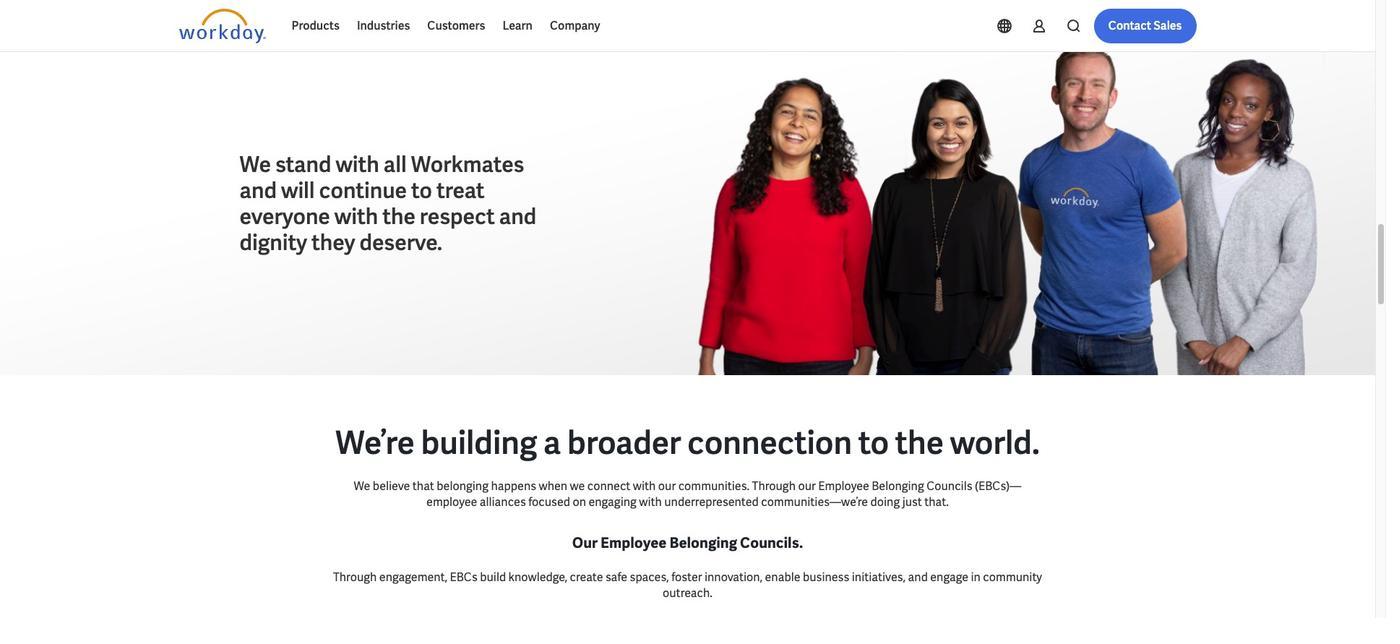Task type: locate. For each thing, give the bounding box(es) containing it.
when
[[539, 479, 568, 494]]

and left will
[[240, 176, 277, 205]]

employee up communities—we're
[[819, 479, 870, 494]]

0 vertical spatial through
[[752, 479, 796, 494]]

employee
[[427, 495, 478, 510]]

spaces,
[[630, 570, 669, 585]]

0 vertical spatial the
[[383, 203, 416, 231]]

the down the all
[[383, 203, 416, 231]]

our up communities—we're
[[799, 479, 816, 494]]

0 horizontal spatial employee
[[601, 534, 667, 553]]

0 vertical spatial we
[[240, 150, 271, 178]]

1 vertical spatial we
[[354, 479, 371, 494]]

and
[[240, 176, 277, 205], [499, 203, 537, 231], [909, 570, 928, 585]]

0 horizontal spatial we
[[240, 150, 271, 178]]

belonging
[[872, 479, 925, 494], [670, 534, 738, 553]]

0 horizontal spatial our
[[659, 479, 676, 494]]

with
[[336, 150, 379, 178], [335, 203, 378, 231], [633, 479, 656, 494], [639, 495, 662, 510]]

sales
[[1154, 18, 1183, 33]]

1 vertical spatial belonging
[[670, 534, 738, 553]]

through down connection
[[752, 479, 796, 494]]

belonging up doing
[[872, 479, 925, 494]]

we're building a broader connection to the world.
[[336, 423, 1040, 464]]

dignity
[[240, 229, 307, 257]]

1 horizontal spatial belonging
[[872, 479, 925, 494]]

0 vertical spatial belonging
[[872, 479, 925, 494]]

1 vertical spatial through
[[333, 570, 377, 585]]

0 horizontal spatial the
[[383, 203, 416, 231]]

engage
[[931, 570, 969, 585]]

learn button
[[494, 9, 542, 43]]

on
[[573, 495, 586, 510]]

1 vertical spatial employee
[[601, 534, 667, 553]]

world.
[[951, 423, 1040, 464]]

with right will
[[335, 203, 378, 231]]

0 horizontal spatial through
[[333, 570, 377, 585]]

we
[[570, 479, 585, 494]]

we're
[[336, 423, 415, 464]]

1 horizontal spatial to
[[859, 423, 890, 464]]

through inside we believe that belonging happens when we connect with our communities. through our employee belonging councils (ebcs)— employee alliances focused on engaging with underrepresented communities—we're doing just that.
[[752, 479, 796, 494]]

doing
[[871, 495, 900, 510]]

industries button
[[348, 9, 419, 43]]

we inside we believe that belonging happens when we connect with our communities. through our employee belonging councils (ebcs)— employee alliances focused on engaging with underrepresented communities—we're doing just that.
[[354, 479, 371, 494]]

with right engaging
[[639, 495, 662, 510]]

1 horizontal spatial our
[[799, 479, 816, 494]]

belonging up foster
[[670, 534, 738, 553]]

0 vertical spatial employee
[[819, 479, 870, 494]]

through
[[752, 479, 796, 494], [333, 570, 377, 585]]

broader
[[568, 423, 682, 464]]

our
[[659, 479, 676, 494], [799, 479, 816, 494]]

2 horizontal spatial and
[[909, 570, 928, 585]]

our
[[573, 534, 598, 553]]

initiatives,
[[852, 570, 906, 585]]

enable
[[765, 570, 801, 585]]

and left engage
[[909, 570, 928, 585]]

0 horizontal spatial and
[[240, 176, 277, 205]]

we left the stand at the left of the page
[[240, 150, 271, 178]]

our left communities. on the bottom of page
[[659, 479, 676, 494]]

learn
[[503, 18, 533, 33]]

to up doing
[[859, 423, 890, 464]]

we left believe
[[354, 479, 371, 494]]

1 horizontal spatial employee
[[819, 479, 870, 494]]

to
[[411, 176, 432, 205], [859, 423, 890, 464]]

with right connect
[[633, 479, 656, 494]]

and right 'respect'
[[499, 203, 537, 231]]

employee up spaces,
[[601, 534, 667, 553]]

continue
[[319, 176, 407, 205]]

customers button
[[419, 9, 494, 43]]

1 vertical spatial to
[[859, 423, 890, 464]]

we
[[240, 150, 271, 178], [354, 479, 371, 494]]

we for we believe that belonging happens when we connect with our communities. through our employee belonging councils (ebcs)— employee alliances focused on engaging with underrepresented communities—we're doing just that.
[[354, 479, 371, 494]]

in
[[971, 570, 981, 585]]

0 horizontal spatial to
[[411, 176, 432, 205]]

build
[[480, 570, 506, 585]]

engagement,
[[379, 570, 448, 585]]

employee inside we believe that belonging happens when we connect with our communities. through our employee belonging councils (ebcs)— employee alliances focused on engaging with underrepresented communities—we're doing just that.
[[819, 479, 870, 494]]

underrepresented
[[665, 495, 759, 510]]

the
[[383, 203, 416, 231], [896, 423, 944, 464]]

the inside we stand with all workmates and will continue to treat everyone with the respect and dignity they deserve.
[[383, 203, 416, 231]]

1 horizontal spatial through
[[752, 479, 796, 494]]

through left "engagement,"
[[333, 570, 377, 585]]

we inside we stand with all workmates and will continue to treat everyone with the respect and dignity they deserve.
[[240, 150, 271, 178]]

all
[[384, 150, 407, 178]]

councils.
[[741, 534, 803, 553]]

alliances
[[480, 495, 526, 510]]

go to the homepage image
[[179, 9, 266, 43]]

1 horizontal spatial we
[[354, 479, 371, 494]]

1 horizontal spatial the
[[896, 423, 944, 464]]

to right the all
[[411, 176, 432, 205]]

knowledge,
[[509, 570, 568, 585]]

outreach.
[[663, 586, 713, 601]]

employee
[[819, 479, 870, 494], [601, 534, 667, 553]]

the up councils
[[896, 423, 944, 464]]

with left the all
[[336, 150, 379, 178]]

we for we stand with all workmates and will continue to treat everyone with the respect and dignity they deserve.
[[240, 150, 271, 178]]

0 horizontal spatial belonging
[[670, 534, 738, 553]]

0 vertical spatial to
[[411, 176, 432, 205]]



Task type: vqa. For each thing, say whether or not it's contained in the screenshot.
"ALLIANCES"
yes



Task type: describe. For each thing, give the bounding box(es) containing it.
and inside through engagement, ebcs build knowledge, create safe spaces, foster innovation, enable business initiatives, and engage in community outreach.
[[909, 570, 928, 585]]

contact sales
[[1109, 18, 1183, 33]]

company button
[[542, 9, 609, 43]]

products
[[292, 18, 340, 33]]

innovation,
[[705, 570, 763, 585]]

just
[[903, 495, 922, 510]]

contact
[[1109, 18, 1152, 33]]

stand
[[275, 150, 332, 178]]

focused
[[529, 495, 571, 510]]

2 our from the left
[[799, 479, 816, 494]]

our employee belonging councils.
[[573, 534, 803, 553]]

foster
[[672, 570, 703, 585]]

through inside through engagement, ebcs build knowledge, create safe spaces, foster innovation, enable business initiatives, and engage in community outreach.
[[333, 570, 377, 585]]

safe
[[606, 570, 628, 585]]

will
[[281, 176, 315, 205]]

1 vertical spatial the
[[896, 423, 944, 464]]

a
[[544, 423, 561, 464]]

connection
[[688, 423, 853, 464]]

we believe that belonging happens when we connect with our communities. through our employee belonging councils (ebcs)— employee alliances focused on engaging with underrepresented communities—we're doing just that.
[[354, 479, 1022, 510]]

to inside we stand with all workmates and will continue to treat everyone with the respect and dignity they deserve.
[[411, 176, 432, 205]]

business
[[803, 570, 850, 585]]

happens
[[491, 479, 537, 494]]

ebcs
[[450, 570, 478, 585]]

belonging inside we believe that belonging happens when we connect with our communities. through our employee belonging councils (ebcs)— employee alliances focused on engaging with underrepresented communities—we're doing just that.
[[872, 479, 925, 494]]

communities—we're
[[762, 495, 869, 510]]

communities.
[[679, 479, 750, 494]]

that.
[[925, 495, 949, 510]]

(ebcs)—
[[975, 479, 1022, 494]]

belonging
[[437, 479, 489, 494]]

deserve.
[[360, 229, 443, 257]]

everyone
[[240, 203, 330, 231]]

customers
[[428, 18, 485, 33]]

workmates
[[411, 150, 525, 178]]

respect
[[420, 203, 495, 231]]

treat
[[437, 176, 485, 205]]

connect
[[588, 479, 631, 494]]

create
[[570, 570, 603, 585]]

company
[[550, 18, 601, 33]]

through engagement, ebcs build knowledge, create safe spaces, foster innovation, enable business initiatives, and engage in community outreach.
[[333, 570, 1043, 601]]

believe
[[373, 479, 410, 494]]

1 horizontal spatial and
[[499, 203, 537, 231]]

contact sales link
[[1095, 9, 1197, 43]]

industries
[[357, 18, 410, 33]]

we stand with all workmates and will continue to treat everyone with the respect and dignity they deserve.
[[240, 150, 537, 257]]

they
[[312, 229, 355, 257]]

that
[[413, 479, 434, 494]]

building
[[421, 423, 538, 464]]

products button
[[283, 9, 348, 43]]

engaging
[[589, 495, 637, 510]]

councils
[[927, 479, 973, 494]]

1 our from the left
[[659, 479, 676, 494]]

community
[[984, 570, 1043, 585]]



